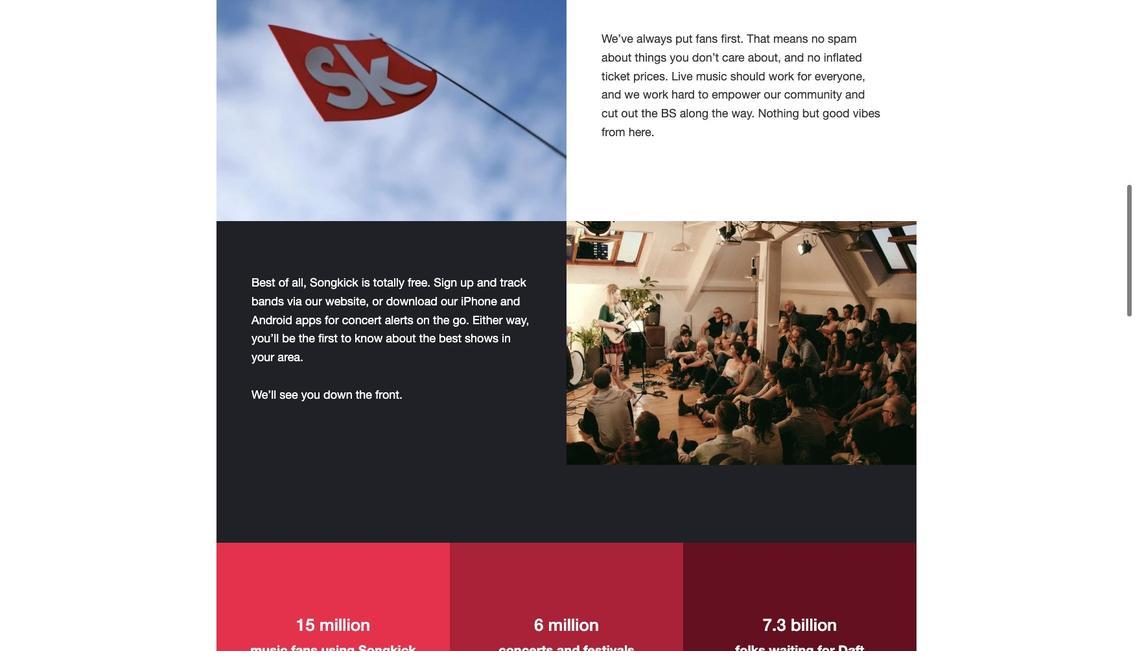 Task type: describe. For each thing, give the bounding box(es) containing it.
1 horizontal spatial our
[[441, 294, 458, 308]]

apps
[[296, 313, 322, 327]]

track
[[500, 276, 527, 289]]

fans
[[696, 32, 718, 45]]

everyone,
[[815, 69, 866, 83]]

best
[[252, 276, 275, 289]]

or
[[373, 294, 383, 308]]

first.
[[722, 32, 744, 45]]

bands
[[252, 294, 284, 308]]

always
[[637, 32, 673, 45]]

first
[[319, 332, 338, 345]]

live
[[672, 69, 693, 83]]

for inside best of all, songkick is totally free. sign up and track bands via our website, or download our iphone and android apps for concert alerts on the go. either way, you'll be the first to know about the best shows in your area.
[[325, 313, 339, 327]]

we've always put fans first. that means no spam about things you don't care about, and no inflated ticket prices. live music should work for everyone, and we work hard to empower our community and cut out the bs along the way. nothing but good vibes from here.
[[602, 32, 881, 139]]

about inside best of all, songkick is totally free. sign up and track bands via our website, or download our iphone and android apps for concert alerts on the go. either way, you'll be the first to know about the best shows in your area.
[[386, 332, 416, 345]]

should
[[731, 69, 766, 83]]

front.
[[376, 388, 403, 401]]

about inside we've always put fans first. that means no spam about things you don't care about, and no inflated ticket prices. live music should work for everyone, and we work hard to empower our community and cut out the bs along the way. nothing but good vibes from here.
[[602, 50, 632, 64]]

we'll see you down the front.
[[252, 388, 403, 401]]

0 horizontal spatial work
[[643, 88, 669, 101]]

your
[[252, 350, 275, 364]]

out
[[622, 107, 639, 120]]

means
[[774, 32, 809, 45]]

know
[[355, 332, 383, 345]]

million for 6 million
[[549, 615, 599, 635]]

here.
[[629, 125, 655, 139]]

area.
[[278, 350, 304, 364]]

things
[[635, 50, 667, 64]]

6 million
[[535, 615, 599, 635]]

sign
[[434, 276, 458, 289]]

0 vertical spatial no
[[812, 32, 825, 45]]

1 horizontal spatial work
[[769, 69, 795, 83]]

and down the track
[[501, 294, 520, 308]]

good
[[823, 107, 850, 120]]

way.
[[732, 107, 755, 120]]

download
[[386, 294, 438, 308]]

to inside best of all, songkick is totally free. sign up and track bands via our website, or download our iphone and android apps for concert alerts on the go. either way, you'll be the first to know about the best shows in your area.
[[341, 332, 352, 345]]

in
[[502, 332, 511, 345]]

concert
[[342, 313, 382, 327]]

is
[[362, 276, 370, 289]]

about,
[[748, 50, 782, 64]]

you'll
[[252, 332, 279, 345]]

spam
[[828, 32, 857, 45]]

up
[[461, 276, 474, 289]]

7.3
[[763, 615, 787, 635]]

1 vertical spatial you
[[301, 388, 320, 401]]

you inside we've always put fans first. that means no spam about things you don't care about, and no inflated ticket prices. live music should work for everyone, and we work hard to empower our community and cut out the bs along the way. nothing but good vibes from here.
[[670, 50, 689, 64]]

1 vertical spatial no
[[808, 50, 821, 64]]

alerts
[[385, 313, 414, 327]]

totally
[[373, 276, 405, 289]]

best
[[439, 332, 462, 345]]

the left front.
[[356, 388, 372, 401]]

7.3 billion
[[763, 615, 838, 635]]



Task type: vqa. For each thing, say whether or not it's contained in the screenshot.
concert
yes



Task type: locate. For each thing, give the bounding box(es) containing it.
15
[[296, 615, 315, 635]]

for up first
[[325, 313, 339, 327]]

for inside we've always put fans first. that means no spam about things you don't care about, and no inflated ticket prices. live music should work for everyone, and we work hard to empower our community and cut out the bs along the way. nothing but good vibes from here.
[[798, 69, 812, 83]]

be
[[282, 332, 296, 345]]

no left 'inflated'
[[808, 50, 821, 64]]

to right first
[[341, 332, 352, 345]]

no left spam
[[812, 32, 825, 45]]

our
[[764, 88, 781, 101], [305, 294, 322, 308], [441, 294, 458, 308]]

and up cut
[[602, 88, 622, 101]]

but
[[803, 107, 820, 120]]

our down the sign
[[441, 294, 458, 308]]

and
[[785, 50, 805, 64], [602, 88, 622, 101], [846, 88, 866, 101], [477, 276, 497, 289], [501, 294, 520, 308]]

1 vertical spatial for
[[325, 313, 339, 327]]

million
[[320, 615, 370, 635], [549, 615, 599, 635]]

our up nothing at the right of page
[[764, 88, 781, 101]]

million for 15 million
[[320, 615, 370, 635]]

nothing
[[759, 107, 800, 120]]

go.
[[453, 313, 470, 327]]

work down 'about,'
[[769, 69, 795, 83]]

the right be at the left
[[299, 332, 315, 345]]

inflated
[[824, 50, 863, 64]]

of
[[279, 276, 289, 289]]

via
[[287, 294, 302, 308]]

website,
[[326, 294, 369, 308]]

0 horizontal spatial you
[[301, 388, 320, 401]]

0 horizontal spatial about
[[386, 332, 416, 345]]

community
[[785, 88, 843, 101]]

no
[[812, 32, 825, 45], [808, 50, 821, 64]]

billion
[[791, 615, 838, 635]]

you up live
[[670, 50, 689, 64]]

the left way. on the right of the page
[[712, 107, 729, 120]]

way,
[[506, 313, 530, 327]]

for up "community"
[[798, 69, 812, 83]]

0 horizontal spatial million
[[320, 615, 370, 635]]

1 horizontal spatial million
[[549, 615, 599, 635]]

0 vertical spatial you
[[670, 50, 689, 64]]

free.
[[408, 276, 431, 289]]

and up the vibes
[[846, 88, 866, 101]]

work
[[769, 69, 795, 83], [643, 88, 669, 101]]

0 vertical spatial for
[[798, 69, 812, 83]]

either
[[473, 313, 503, 327]]

our inside we've always put fans first. that means no spam about things you don't care about, and no inflated ticket prices. live music should work for everyone, and we work hard to empower our community and cut out the bs along the way. nothing but good vibes from here.
[[764, 88, 781, 101]]

empower
[[712, 88, 761, 101]]

prices.
[[634, 69, 669, 83]]

about up ticket at the top
[[602, 50, 632, 64]]

don't
[[693, 50, 719, 64]]

about
[[602, 50, 632, 64], [386, 332, 416, 345]]

we
[[625, 88, 640, 101]]

that
[[747, 32, 771, 45]]

0 horizontal spatial for
[[325, 313, 339, 327]]

down
[[324, 388, 353, 401]]

work down the "prices."
[[643, 88, 669, 101]]

2 million from the left
[[549, 615, 599, 635]]

the
[[642, 107, 658, 120], [712, 107, 729, 120], [433, 313, 450, 327], [299, 332, 315, 345], [419, 332, 436, 345], [356, 388, 372, 401]]

6
[[535, 615, 544, 635]]

iphone
[[461, 294, 498, 308]]

the left bs
[[642, 107, 658, 120]]

you
[[670, 50, 689, 64], [301, 388, 320, 401]]

1 horizontal spatial for
[[798, 69, 812, 83]]

vibes
[[853, 107, 881, 120]]

2 horizontal spatial our
[[764, 88, 781, 101]]

from
[[602, 125, 626, 139]]

for
[[798, 69, 812, 83], [325, 313, 339, 327]]

best of all, songkick is totally free. sign up and track bands via our website, or download our iphone and android apps for concert alerts on the go. either way, you'll be the first to know about the best shows in your area.
[[252, 276, 530, 364]]

our right via
[[305, 294, 322, 308]]

to right hard
[[699, 88, 709, 101]]

put
[[676, 32, 693, 45]]

0 horizontal spatial our
[[305, 294, 322, 308]]

see
[[280, 388, 298, 401]]

1 horizontal spatial to
[[699, 88, 709, 101]]

care
[[723, 50, 745, 64]]

songkick
[[310, 276, 359, 289]]

and down means
[[785, 50, 805, 64]]

the right on
[[433, 313, 450, 327]]

0 vertical spatial about
[[602, 50, 632, 64]]

0 horizontal spatial to
[[341, 332, 352, 345]]

million right 15
[[320, 615, 370, 635]]

we'll
[[252, 388, 277, 401]]

the down on
[[419, 332, 436, 345]]

all,
[[292, 276, 307, 289]]

1 vertical spatial about
[[386, 332, 416, 345]]

cut
[[602, 107, 618, 120]]

you right see
[[301, 388, 320, 401]]

1 million from the left
[[320, 615, 370, 635]]

to inside we've always put fans first. that means no spam about things you don't care about, and no inflated ticket prices. live music should work for everyone, and we work hard to empower our community and cut out the bs along the way. nothing but good vibes from here.
[[699, 88, 709, 101]]

we've
[[602, 32, 634, 45]]

1 horizontal spatial about
[[602, 50, 632, 64]]

million right 6
[[549, 615, 599, 635]]

1 vertical spatial work
[[643, 88, 669, 101]]

0 vertical spatial work
[[769, 69, 795, 83]]

along
[[680, 107, 709, 120]]

hard
[[672, 88, 695, 101]]

music
[[696, 69, 728, 83]]

and right up
[[477, 276, 497, 289]]

15 million
[[296, 615, 370, 635]]

on
[[417, 313, 430, 327]]

bs
[[661, 107, 677, 120]]

1 horizontal spatial you
[[670, 50, 689, 64]]

ticket
[[602, 69, 631, 83]]

1 vertical spatial to
[[341, 332, 352, 345]]

about down alerts
[[386, 332, 416, 345]]

to
[[699, 88, 709, 101], [341, 332, 352, 345]]

android
[[252, 313, 293, 327]]

0 vertical spatial to
[[699, 88, 709, 101]]

shows
[[465, 332, 499, 345]]



